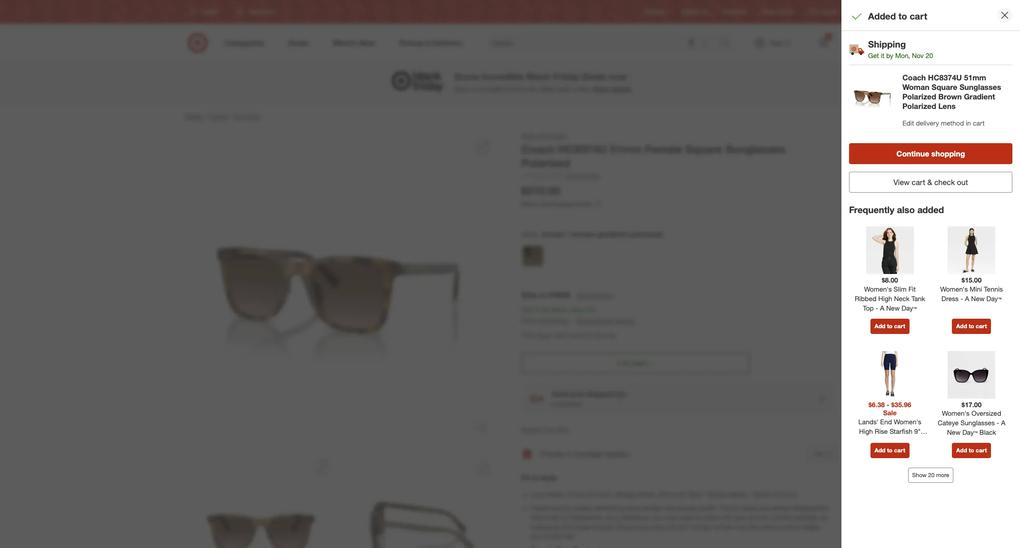 Task type: locate. For each thing, give the bounding box(es) containing it.
in right "sold"
[[587, 331, 593, 340]]

add to cart button down top
[[870, 319, 910, 334]]

report this item button
[[521, 425, 569, 435]]

0 horizontal spatial 51mm
[[568, 491, 587, 499]]

2 vertical spatial sunglasses
[[961, 419, 995, 427]]

these
[[719, 504, 737, 513]]

1 horizontal spatial nov
[[912, 51, 924, 59]]

a inside $17.00 women's oversized cateye sunglasses - a new day™ black
[[1001, 419, 1005, 427]]

free
[[521, 316, 537, 326]]

in inside button
[[827, 451, 832, 458]]

lens up frame
[[531, 491, 545, 499]]

1 horizontal spatial 51mm
[[610, 142, 642, 156]]

width: up is
[[547, 491, 566, 499]]

1 vertical spatial target
[[184, 112, 203, 120]]

1 vertical spatial fit
[[521, 473, 531, 483]]

& up added
[[927, 177, 932, 187]]

1 vertical spatial a
[[880, 304, 884, 312]]

shipping
[[868, 39, 906, 50]]

in right "displayed"
[[824, 504, 829, 513]]

target for target / health / eye care
[[184, 112, 203, 120]]

0 horizontal spatial nov
[[572, 305, 585, 315]]

this down the of
[[748, 523, 759, 532]]

0 horizontal spatial get
[[521, 305, 534, 315]]

1 vertical spatial 20
[[587, 305, 596, 315]]

coach hc8374u 51mm woman square sunglasses polarized brown gradient polarized lens image
[[849, 73, 897, 120]]

cart down mini
[[976, 323, 987, 330]]

a right see
[[665, 523, 668, 532]]

0 horizontal spatial high
[[859, 428, 873, 436]]

0 horizontal spatial fit
[[521, 473, 531, 483]]

item
[[538, 331, 553, 340], [556, 426, 569, 434]]

sunglasses inside coach hc8374u 51mm woman square sunglasses polarized brown gradient polarized lens
[[960, 82, 1001, 92]]

coach hc8374u 51mm female square sunglasses polarized, 2 of 8 image
[[184, 453, 338, 549]]

$8.00
[[882, 276, 898, 284]]

0 horizontal spatial edit
[[577, 291, 588, 300]]

- inside "get it by mon, nov 20 free shipping - exclusions apply."
[[570, 316, 573, 326]]

create or manage registry
[[541, 449, 630, 459]]

the down these
[[723, 514, 733, 522]]

51mm inside coach hc8374u 51mm woman square sunglasses polarized brown gradient polarized lens
[[964, 73, 986, 82]]

mon,
[[895, 51, 910, 59], [552, 305, 569, 315]]

hc8374u
[[928, 73, 962, 82], [558, 142, 607, 156]]

add to cart button down "rise"
[[870, 443, 910, 459]]

shop all coach coach hc8374u 51mm female square sunglasses polarized
[[521, 131, 786, 169]]

black inside score incredible black friday deals now save on top gifts & find new deals each week. start saving
[[527, 71, 551, 82]]

nov up woman at the right top
[[912, 51, 924, 59]]

fit left style
[[521, 473, 531, 483]]

0 horizontal spatial it
[[536, 305, 540, 315]]

target / health / eye care
[[184, 112, 261, 120]]

polarized inside the shop all coach coach hc8374u 51mm female square sunglasses polarized
[[521, 156, 570, 169]]

fit up tank
[[908, 285, 916, 293]]

1 horizontal spatial lens
[[938, 101, 956, 111]]

0 horizontal spatial hc8374u
[[558, 142, 607, 156]]

& left style
[[533, 473, 538, 483]]

1 vertical spatial check
[[703, 514, 721, 522]]

a
[[615, 514, 619, 522], [665, 523, 668, 532]]

added
[[917, 204, 944, 215]]

0 vertical spatial nov
[[912, 51, 924, 59]]

check inside frame size is usually defined by lens, bridge and temple width. these values are always displayed in that order, in millimeters. as a reference, you may want to check the size of your current eyewear, by looking at the inside temple. should you see a fourth number at the end, this refers to lens height (i.e. 51/20/140)
[[703, 514, 721, 522]]

0 vertical spatial sunglasses
[[960, 82, 1001, 92]]

values
[[739, 504, 758, 513]]

add to cart for ribbed
[[875, 323, 905, 330]]

cart
[[910, 11, 927, 21], [973, 119, 985, 127], [912, 177, 925, 187], [894, 323, 905, 330], [976, 323, 987, 330], [894, 447, 905, 454], [976, 447, 987, 454]]

coach down all
[[521, 142, 555, 156]]

new down cateye
[[947, 429, 961, 437]]

- up this item isn't sold in stores
[[570, 316, 573, 326]]

2 vertical spatial day™
[[962, 429, 978, 437]]

target link
[[184, 112, 203, 120]]

sign in button
[[808, 447, 836, 462]]

add down dress
[[956, 323, 967, 330]]

square right woman at the right top
[[932, 82, 957, 92]]

lens inside coach hc8374u 51mm woman square sunglasses polarized brown gradient polarized lens
[[938, 101, 956, 111]]

0 horizontal spatial and
[[570, 389, 584, 399]]

polarized for gradient
[[902, 101, 936, 111]]

size up end,
[[734, 514, 746, 522]]

sold
[[552, 389, 568, 399]]

each
[[557, 85, 572, 93]]

2 horizontal spatial 51mm
[[964, 73, 986, 82]]

method
[[941, 119, 964, 127]]

coach right all
[[548, 131, 567, 140]]

0 horizontal spatial a
[[880, 304, 884, 312]]

and up may
[[664, 504, 675, 513]]

add to cart button
[[870, 319, 910, 334], [952, 319, 991, 334], [870, 443, 910, 459], [952, 443, 991, 459]]

that
[[531, 514, 543, 522]]

$8.00 women's slim fit ribbed high neck tank top - a new day™
[[855, 276, 925, 312]]

women's oversized cateye sunglasses - a new day™ black image
[[948, 351, 995, 399]]

20 up woman at the right top
[[926, 51, 933, 59]]

1 vertical spatial black
[[980, 429, 996, 437]]

women's up starfish
[[894, 418, 921, 426]]

1 vertical spatial new
[[886, 304, 900, 312]]

high down lands' at the bottom
[[859, 428, 873, 436]]

purchased
[[541, 200, 572, 208]]

0 vertical spatial hc8374u
[[928, 73, 962, 82]]

add to cart button for dress
[[952, 319, 991, 334]]

item up the or
[[556, 426, 569, 434]]

dialog containing added to cart
[[842, 0, 1020, 549]]

coach down shipping get it by mon, nov 20 at the right top
[[902, 73, 926, 82]]

1 horizontal spatial and
[[664, 504, 675, 513]]

add to cart button for lands'
[[870, 443, 910, 459]]

week.
[[574, 85, 591, 93]]

1 horizontal spatial fit
[[908, 285, 916, 293]]

see
[[652, 523, 663, 532]]

apply.
[[615, 316, 636, 326]]

square right female
[[686, 142, 723, 156]]

0 horizontal spatial &
[[506, 85, 511, 93]]

2 vertical spatial &
[[533, 473, 538, 483]]

9"
[[914, 428, 921, 436]]

view cart & check out
[[894, 177, 968, 187]]

20 left more
[[928, 472, 935, 479]]

cart right added
[[910, 11, 927, 21]]

view
[[894, 177, 910, 187]]

0 vertical spatial target
[[762, 8, 777, 15]]

1 horizontal spatial new
[[947, 429, 961, 437]]

1 horizontal spatial mon,
[[895, 51, 910, 59]]

item inside report this item button
[[556, 426, 569, 434]]

1 width: from the left
[[547, 491, 566, 499]]

sold
[[570, 331, 585, 340]]

to
[[899, 11, 907, 21], [540, 291, 547, 300], [887, 323, 893, 330], [969, 323, 974, 330], [887, 447, 893, 454], [969, 447, 974, 454], [696, 514, 701, 522], [780, 523, 786, 532]]

gifts
[[492, 85, 504, 93]]

sunglasses inside the shop all coach coach hc8374u 51mm female square sunglasses polarized
[[726, 142, 786, 156]]

women's inside $17.00 women's oversized cateye sunglasses - a new day™ black
[[942, 410, 970, 418]]

is
[[565, 504, 570, 513]]

0 horizontal spatial mon,
[[552, 305, 569, 315]]

target
[[762, 8, 777, 15], [184, 112, 203, 120]]

get up free
[[521, 305, 534, 315]]

lands' end women's high rise starfish 9" bike shorts image
[[866, 351, 914, 399]]

this inside button
[[544, 426, 555, 434]]

0 vertical spatial size
[[552, 504, 563, 513]]

want
[[679, 514, 694, 522]]

0 vertical spatial day™
[[987, 295, 1002, 303]]

1 vertical spatial hc8374u
[[558, 142, 607, 156]]

women's up dress
[[940, 285, 968, 293]]

1 vertical spatial and
[[664, 504, 675, 513]]

/ left the eye
[[230, 112, 232, 120]]

1 horizontal spatial size
[[734, 514, 746, 522]]

1 horizontal spatial day™
[[962, 429, 978, 437]]

edit
[[902, 119, 914, 127], [577, 291, 588, 300]]

exclusions
[[577, 316, 613, 326]]

140mm
[[751, 491, 774, 499]]

add to cart button down $17.00 women's oversized cateye sunglasses - a new day™ black
[[952, 443, 991, 459]]

by
[[886, 51, 893, 59], [542, 305, 550, 315], [617, 389, 626, 399], [618, 504, 626, 513], [821, 514, 828, 522]]

1 horizontal spatial high
[[878, 295, 892, 303]]

0 horizontal spatial black
[[527, 71, 551, 82]]

to down $17.00 women's oversized cateye sunglasses - a new day™ black
[[969, 447, 974, 454]]

1 horizontal spatial get
[[868, 51, 879, 59]]

women's up cateye
[[942, 410, 970, 418]]

51mm left female
[[610, 142, 642, 156]]

at
[[554, 523, 560, 532], [715, 523, 720, 532]]

target left circle
[[762, 8, 777, 15]]

day™ down "oversized"
[[962, 429, 978, 437]]

when
[[521, 200, 539, 208]]

day™ for $17.00 women's oversized cateye sunglasses - a new day™ black
[[962, 429, 978, 437]]

1 horizontal spatial target
[[762, 8, 777, 15]]

1 horizontal spatial a
[[665, 523, 668, 532]]

a inside $15.00 women's mini tennis dress - a new day™
[[965, 295, 969, 303]]

2 horizontal spatial a
[[1001, 419, 1005, 427]]

$15.00 women's mini tennis dress - a new day™
[[940, 276, 1003, 303]]

51mm up gradient
[[964, 73, 986, 82]]

a down "oversized"
[[1001, 419, 1005, 427]]

0 vertical spatial this
[[544, 426, 555, 434]]

- up sale
[[887, 401, 889, 409]]

lens,
[[627, 504, 641, 513]]

add down bike at the bottom
[[875, 447, 885, 454]]

1 vertical spatial edit
[[577, 291, 588, 300]]

ship
[[521, 291, 538, 300]]

weekly ad
[[681, 8, 708, 15]]

deals
[[540, 85, 556, 93]]

0 vertical spatial it
[[881, 51, 884, 59]]

high inside $8.00 women's slim fit ribbed high neck tank top - a new day™
[[878, 295, 892, 303]]

high
[[878, 295, 892, 303], [859, 428, 873, 436]]

1 horizontal spatial this
[[748, 523, 759, 532]]

51mm up usually
[[568, 491, 587, 499]]

check down width.
[[703, 514, 721, 522]]

2 vertical spatial new
[[947, 429, 961, 437]]

0 vertical spatial 20
[[926, 51, 933, 59]]

lens
[[787, 523, 800, 532]]

target circle
[[762, 8, 793, 15]]

2 at from the left
[[715, 523, 720, 532]]

1 vertical spatial square
[[686, 142, 723, 156]]

item left isn't
[[538, 331, 553, 340]]

a right as
[[615, 514, 619, 522]]

day™ inside $15.00 women's mini tennis dress - a new day™
[[987, 295, 1002, 303]]

1 horizontal spatial you
[[652, 514, 663, 522]]

day™ for $15.00 women's mini tennis dress - a new day™
[[987, 295, 1002, 303]]

add to cart down neck
[[875, 323, 905, 330]]

dialog
[[842, 0, 1020, 549]]

shop
[[521, 131, 537, 140]]

0 horizontal spatial check
[[703, 514, 721, 522]]

0 horizontal spatial item
[[538, 331, 553, 340]]

brown left "gradient"
[[572, 230, 595, 239]]

edit left delivery
[[902, 119, 914, 127]]

and up luxottica
[[570, 389, 584, 399]]

2 brown from the left
[[572, 230, 595, 239]]

20 up exclusions
[[587, 305, 596, 315]]

to right ship
[[540, 291, 547, 300]]

1 vertical spatial nov
[[572, 305, 585, 315]]

new for $17.00 women's oversized cateye sunglasses - a new day™ black
[[947, 429, 961, 437]]

check inside view cart & check out link
[[934, 177, 955, 187]]

to down $8.00 women's slim fit ribbed high neck tank top - a new day™
[[887, 323, 893, 330]]

should
[[617, 523, 638, 532]]

stores
[[821, 8, 838, 15]]

by down shipping
[[886, 51, 893, 59]]

it down shipping
[[881, 51, 884, 59]]

0 horizontal spatial target
[[184, 112, 203, 120]]

get inside shipping get it by mon, nov 20
[[868, 51, 879, 59]]

a right dress
[[965, 295, 969, 303]]

you left see
[[640, 523, 650, 532]]

mon, down shipping
[[895, 51, 910, 59]]

add to cart for sunglasses
[[956, 447, 987, 454]]

hc8374u up brown
[[928, 73, 962, 82]]

edit left location
[[577, 291, 588, 300]]

- right top
[[876, 304, 878, 312]]

new inside $15.00 women's mini tennis dress - a new day™
[[971, 295, 985, 303]]

1 horizontal spatial black
[[980, 429, 996, 437]]

millimeters.
[[570, 514, 604, 522]]

0 vertical spatial 51mm
[[964, 73, 986, 82]]

black down "oversized"
[[980, 429, 996, 437]]

1 vertical spatial this
[[748, 523, 759, 532]]

day™ down neck
[[902, 304, 917, 312]]

eye care link
[[234, 112, 261, 120]]

1 horizontal spatial a
[[965, 295, 969, 303]]

online
[[574, 200, 592, 208]]

a right top
[[880, 304, 884, 312]]

0 vertical spatial black
[[527, 71, 551, 82]]

2 horizontal spatial &
[[927, 177, 932, 187]]

1 horizontal spatial check
[[934, 177, 955, 187]]

size left is
[[552, 504, 563, 513]]

you
[[652, 514, 663, 522], [640, 523, 650, 532]]

2 vertical spatial coach
[[521, 142, 555, 156]]

1 horizontal spatial it
[[881, 51, 884, 59]]

2 horizontal spatial day™
[[987, 295, 1002, 303]]

2 horizontal spatial width:
[[730, 491, 749, 499]]

defined
[[594, 504, 617, 513]]

0 vertical spatial &
[[506, 85, 511, 93]]

mon, inside shipping get it by mon, nov 20
[[895, 51, 910, 59]]

stores
[[595, 331, 616, 340]]

add to cart down shorts
[[875, 447, 905, 454]]

it inside "get it by mon, nov 20 free shipping - exclusions apply."
[[536, 305, 540, 315]]

top
[[863, 304, 874, 312]]

1 at from the left
[[554, 523, 560, 532]]

incredible
[[482, 71, 524, 82]]

& inside view cart & check out link
[[927, 177, 932, 187]]

edit inside button
[[577, 291, 588, 300]]

to down $15.00 women's mini tennis dress - a new day™
[[969, 323, 974, 330]]

be
[[566, 172, 574, 180]]

style
[[540, 473, 557, 483]]

brown right color
[[542, 230, 565, 239]]

square inside the shop all coach coach hc8374u 51mm female square sunglasses polarized
[[686, 142, 723, 156]]

continue
[[897, 149, 929, 158]]

square
[[932, 82, 957, 92], [686, 142, 723, 156]]

bike
[[873, 437, 886, 445]]

1 vertical spatial a
[[665, 523, 668, 532]]

add for ribbed
[[875, 323, 885, 330]]

in inside fulfillment region
[[587, 331, 593, 340]]

frame size is usually defined by lens, bridge and temple width. these values are always displayed in that order, in millimeters. as a reference, you may want to check the size of your current eyewear, by looking at the inside temple. should you see a fourth number at the end, this refers to lens height (i.e. 51/20/140)
[[531, 504, 829, 541]]

day™ down tennis
[[987, 295, 1002, 303]]

1 vertical spatial mon,
[[552, 305, 569, 315]]

day™ inside $17.00 women's oversized cateye sunglasses - a new day™ black
[[962, 429, 978, 437]]

1 horizontal spatial square
[[932, 82, 957, 92]]

polarized for sunglasses
[[521, 156, 570, 169]]

show 20 more
[[912, 472, 949, 479]]

1 vertical spatial 51mm
[[610, 142, 642, 156]]

$6.38 - $35.96 sale lands' end women's high rise starfish 9" bike shorts
[[858, 401, 921, 445]]

cart right view
[[912, 177, 925, 187]]

high left neck
[[878, 295, 892, 303]]

add to cart for lands'
[[875, 447, 905, 454]]

continue shopping button
[[849, 143, 1013, 164]]

nov up exclusions
[[572, 305, 585, 315]]

frequently also added
[[849, 204, 944, 215]]

new down mini
[[971, 295, 985, 303]]

and inside frame size is usually defined by lens, bridge and temple width. these values are always displayed in that order, in millimeters. as a reference, you may want to check the size of your current eyewear, by looking at the inside temple. should you see a fourth number at the end, this refers to lens height (i.e. 51/20/140)
[[664, 504, 675, 513]]

coach hc8374u 51mm female square sunglasses polarized, 3 of 8 image
[[345, 453, 499, 549]]

it inside shipping get it by mon, nov 20
[[881, 51, 884, 59]]

/ left bridge
[[612, 491, 614, 499]]

2 vertical spatial 51mm
[[568, 491, 587, 499]]

0 horizontal spatial this
[[544, 426, 555, 434]]

women's down the $8.00
[[864, 285, 892, 293]]

1 vertical spatial it
[[536, 305, 540, 315]]

coach
[[902, 73, 926, 82], [548, 131, 567, 140], [521, 142, 555, 156]]

0 vertical spatial new
[[971, 295, 985, 303]]

add for sunglasses
[[956, 447, 967, 454]]

frame
[[531, 504, 550, 513]]

coach hc8374u 51mm female square sunglasses polarized, 1 of 8 image
[[184, 131, 499, 445]]

- right dress
[[961, 295, 963, 303]]

usually
[[572, 504, 592, 513]]

edit location button
[[576, 291, 614, 301]]

51mm for sunglasses
[[964, 73, 986, 82]]

care
[[247, 112, 261, 120]]

1 vertical spatial sunglasses
[[726, 142, 786, 156]]

women's inside $8.00 women's slim fit ribbed high neck tank top - a new day™
[[864, 285, 892, 293]]

edit for edit location
[[577, 291, 588, 300]]

2 vertical spatial a
[[1001, 419, 1005, 427]]

at up 51/20/140)
[[554, 523, 560, 532]]

0 vertical spatial a
[[615, 514, 619, 522]]

ribbed
[[855, 295, 877, 303]]

sign
[[814, 451, 825, 458]]

women's slim fit ribbed high neck tank top - a new day™ image
[[866, 227, 914, 274]]

women's inside $15.00 women's mini tennis dress - a new day™
[[940, 285, 968, 293]]

new inside $17.00 women's oversized cateye sunglasses - a new day™ black
[[947, 429, 961, 437]]

0 vertical spatial and
[[570, 389, 584, 399]]

1 vertical spatial day™
[[902, 304, 917, 312]]

- inside $15.00 women's mini tennis dress - a new day™
[[961, 295, 963, 303]]

in down is
[[563, 514, 568, 522]]

a for $17.00 women's oversized cateye sunglasses - a new day™ black
[[1001, 419, 1005, 427]]

the right the be
[[576, 172, 585, 180]]

add to cart button for sunglasses
[[952, 443, 991, 459]]

score incredible black friday deals now save on top gifts & find new deals each week. start saving
[[454, 71, 631, 93]]

women's for dress
[[940, 285, 968, 293]]

new down neck
[[886, 304, 900, 312]]

/ down the when purchased online
[[567, 230, 570, 239]]

redcard
[[724, 8, 746, 15]]

0 vertical spatial item
[[538, 331, 553, 340]]

1 horizontal spatial hc8374u
[[928, 73, 962, 82]]

mon, up "shipping"
[[552, 305, 569, 315]]

coach inside coach hc8374u 51mm woman square sunglasses polarized brown gradient polarized lens
[[902, 73, 926, 82]]

0 vertical spatial square
[[932, 82, 957, 92]]

1 vertical spatial &
[[927, 177, 932, 187]]

and inside 'sold and shipped by luxottica'
[[570, 389, 584, 399]]

add down ribbed
[[875, 323, 885, 330]]

0 horizontal spatial you
[[640, 523, 650, 532]]

add to cart button down dress
[[952, 319, 991, 334]]

0 vertical spatial high
[[878, 295, 892, 303]]

get it by mon, nov 20 free shipping - exclusions apply.
[[521, 305, 636, 326]]

1 vertical spatial you
[[640, 523, 650, 532]]

0 horizontal spatial width:
[[547, 491, 566, 499]]

width: up the "bridge"
[[638, 491, 657, 499]]

0 horizontal spatial brown
[[542, 230, 565, 239]]

0 vertical spatial mon,
[[895, 51, 910, 59]]

score
[[454, 71, 479, 82]]

1 horizontal spatial item
[[556, 426, 569, 434]]



Task type: describe. For each thing, give the bounding box(es) containing it.
fulfillment region
[[521, 290, 836, 417]]

frequently
[[849, 204, 894, 215]]

deals
[[582, 71, 606, 82]]

$15.00
[[962, 276, 982, 284]]

cart down neck
[[894, 323, 905, 330]]

more
[[936, 472, 949, 479]]

first!
[[587, 172, 600, 180]]

are
[[760, 504, 770, 513]]

all
[[539, 131, 546, 140]]

report this item
[[521, 426, 569, 434]]

add for dress
[[956, 323, 967, 330]]

this inside frame size is usually defined by lens, bridge and temple width. these values are always displayed in that order, in millimeters. as a reference, you may want to check the size of your current eyewear, by looking at the inside temple. should you see a fourth number at the end, this refers to lens height (i.e. 51/20/140)
[[748, 523, 759, 532]]

be the first!
[[566, 172, 600, 180]]

20 inside show 20 more button
[[928, 472, 935, 479]]

0 vertical spatial you
[[652, 514, 663, 522]]

to inside fulfillment region
[[540, 291, 547, 300]]

get inside "get it by mon, nov 20 free shipping - exclusions apply."
[[521, 305, 534, 315]]

shipping get it by mon, nov 20
[[868, 39, 933, 59]]

by left lens,
[[618, 504, 626, 513]]

brown / brown gradient polarized image
[[523, 246, 543, 266]]

hc8374u inside coach hc8374u 51mm woman square sunglasses polarized brown gradient polarized lens
[[928, 73, 962, 82]]

also
[[897, 204, 915, 215]]

out
[[957, 177, 968, 187]]

add for lands'
[[875, 447, 885, 454]]

shipped
[[586, 389, 615, 399]]

a inside $8.00 women's slim fit ribbed high neck tank top - a new day™
[[880, 304, 884, 312]]

of
[[748, 514, 754, 522]]

manage
[[574, 449, 602, 459]]

target for target circle
[[762, 8, 777, 15]]

$35.96
[[891, 401, 911, 409]]

& inside score incredible black friday deals now save on top gifts & find new deals each week. start saving
[[506, 85, 511, 93]]

registry
[[645, 8, 666, 15]]

20 inside "get it by mon, nov 20 free shipping - exclusions apply."
[[587, 305, 596, 315]]

3 width: from the left
[[730, 491, 749, 499]]

search button
[[716, 32, 739, 55]]

number
[[690, 523, 713, 532]]

/ right target link
[[204, 112, 207, 120]]

day™ inside $8.00 women's slim fit ribbed high neck tank top - a new day™
[[902, 304, 917, 312]]

- inside $17.00 women's oversized cateye sunglasses - a new day™ black
[[997, 419, 999, 427]]

color
[[521, 230, 539, 239]]

fit inside $8.00 women's slim fit ribbed high neck tank top - a new day™
[[908, 285, 916, 293]]

to down current
[[780, 523, 786, 532]]

starfish
[[890, 428, 912, 436]]

square inside coach hc8374u 51mm woman square sunglasses polarized brown gradient polarized lens
[[932, 82, 957, 92]]

refers
[[761, 523, 778, 532]]

by inside "get it by mon, nov 20 free shipping - exclusions apply."
[[542, 305, 550, 315]]

51mm inside the shop all coach coach hc8374u 51mm female square sunglasses polarized
[[610, 142, 642, 156]]

health
[[209, 112, 228, 120]]

saving
[[611, 85, 631, 93]]

2 width: from the left
[[638, 491, 657, 499]]

cart right method
[[973, 119, 985, 127]]

female
[[645, 142, 682, 156]]

oversized
[[971, 410, 1001, 418]]

shipping
[[539, 316, 568, 326]]

sunglasses inside $17.00 women's oversized cateye sunglasses - a new day™ black
[[961, 419, 995, 427]]

inside
[[573, 523, 591, 532]]

1 vertical spatial size
[[734, 514, 746, 522]]

to up number
[[696, 514, 701, 522]]

by right eyewear,
[[821, 514, 828, 522]]

edit location
[[577, 291, 614, 300]]

cart down $17.00 women's oversized cateye sunglasses - a new day™ black
[[976, 447, 987, 454]]

the up 51/20/140)
[[562, 523, 571, 532]]

What can we help you find? suggestions appear below search field
[[486, 32, 723, 53]]

rise
[[875, 428, 888, 436]]

51/20/140)
[[542, 533, 574, 541]]

1 vertical spatial coach
[[548, 131, 567, 140]]

new inside $8.00 women's slim fit ribbed high neck tank top - a new day™
[[886, 304, 900, 312]]

item inside fulfillment region
[[538, 331, 553, 340]]

when purchased online
[[521, 200, 592, 208]]

1 brown from the left
[[542, 230, 565, 239]]

sign in
[[814, 451, 832, 458]]

in right method
[[966, 119, 971, 127]]

brown
[[938, 92, 962, 101]]

new for $15.00 women's mini tennis dress - a new day™
[[971, 295, 985, 303]]

bridge
[[643, 504, 662, 513]]

displayed
[[793, 504, 822, 513]]

add to cart button for ribbed
[[870, 319, 910, 334]]

show 20 more button
[[908, 468, 954, 484]]

delivery
[[916, 119, 939, 127]]

to right added
[[899, 11, 907, 21]]

circle
[[779, 8, 793, 15]]

nov inside "get it by mon, nov 20 free shipping - exclusions apply."
[[572, 305, 585, 315]]

gradient
[[597, 230, 627, 239]]

to down shorts
[[887, 447, 893, 454]]

mon, inside "get it by mon, nov 20 free shipping - exclusions apply."
[[552, 305, 569, 315]]

polarized
[[629, 230, 663, 239]]

/ right [0.79in]
[[703, 491, 705, 499]]

gradient
[[964, 92, 995, 101]]

- inside $8.00 women's slim fit ribbed high neck tank top - a new day™
[[876, 304, 878, 312]]

women's for ribbed
[[864, 285, 892, 293]]

as
[[606, 514, 613, 522]]

$17.00
[[962, 401, 982, 409]]

1 vertical spatial lens
[[531, 491, 545, 499]]

black inside $17.00 women's oversized cateye sunglasses - a new day™ black
[[980, 429, 996, 437]]

women's inside the $6.38 - $35.96 sale lands' end women's high rise starfish 9" bike shorts
[[894, 418, 921, 426]]

registry
[[604, 449, 630, 459]]

lands'
[[858, 418, 878, 426]]

a for $15.00 women's mini tennis dress - a new day™
[[965, 295, 969, 303]]

neck
[[894, 295, 910, 303]]

health link
[[209, 112, 228, 120]]

3 link
[[813, 32, 834, 53]]

nov inside shipping get it by mon, nov 20
[[912, 51, 924, 59]]

eye
[[234, 112, 245, 120]]

image gallery element
[[184, 131, 499, 549]]

dress
[[942, 295, 959, 303]]

luxottica
[[552, 400, 582, 408]]

your
[[756, 514, 768, 522]]

- inside the $6.38 - $35.96 sale lands' end women's high rise starfish 9" bike shorts
[[887, 401, 889, 409]]

start
[[593, 85, 609, 93]]

fit & style
[[521, 473, 557, 483]]

0 horizontal spatial size
[[552, 504, 563, 513]]

edit for edit delivery method in cart
[[902, 119, 914, 127]]

cart down shorts
[[894, 447, 905, 454]]

high inside the $6.38 - $35.96 sale lands' end women's high rise starfish 9" bike shorts
[[859, 428, 873, 436]]

by inside shipping get it by mon, nov 20
[[886, 51, 893, 59]]

cateye
[[938, 419, 959, 427]]

create
[[541, 449, 563, 459]]

0 horizontal spatial a
[[615, 514, 619, 522]]

add to cart for dress
[[956, 323, 987, 330]]

added to cart
[[868, 11, 927, 21]]

top
[[480, 85, 490, 93]]

find
[[809, 8, 820, 15]]

slim
[[894, 285, 907, 293]]

find stores link
[[809, 8, 838, 16]]

search
[[716, 39, 739, 48]]

women's for sunglasses
[[942, 410, 970, 418]]

the left end,
[[722, 523, 732, 532]]

location
[[590, 291, 614, 300]]

by inside 'sold and shipped by luxottica'
[[617, 389, 626, 399]]

added
[[868, 11, 896, 21]]

sale
[[883, 409, 897, 417]]

3
[[827, 34, 830, 40]]

51mm for bridge
[[568, 491, 587, 499]]

1 horizontal spatial &
[[533, 473, 538, 483]]

hc8374u inside the shop all coach coach hc8374u 51mm female square sunglasses polarized
[[558, 142, 607, 156]]

ship to 94806
[[521, 291, 570, 300]]

20 inside shipping get it by mon, nov 20
[[926, 51, 933, 59]]

on
[[470, 85, 478, 93]]

report
[[521, 426, 542, 434]]

looking
[[531, 523, 553, 532]]

women's mini tennis dress - a new day™ image
[[948, 227, 995, 274]]



Task type: vqa. For each thing, say whether or not it's contained in the screenshot.
What'S
no



